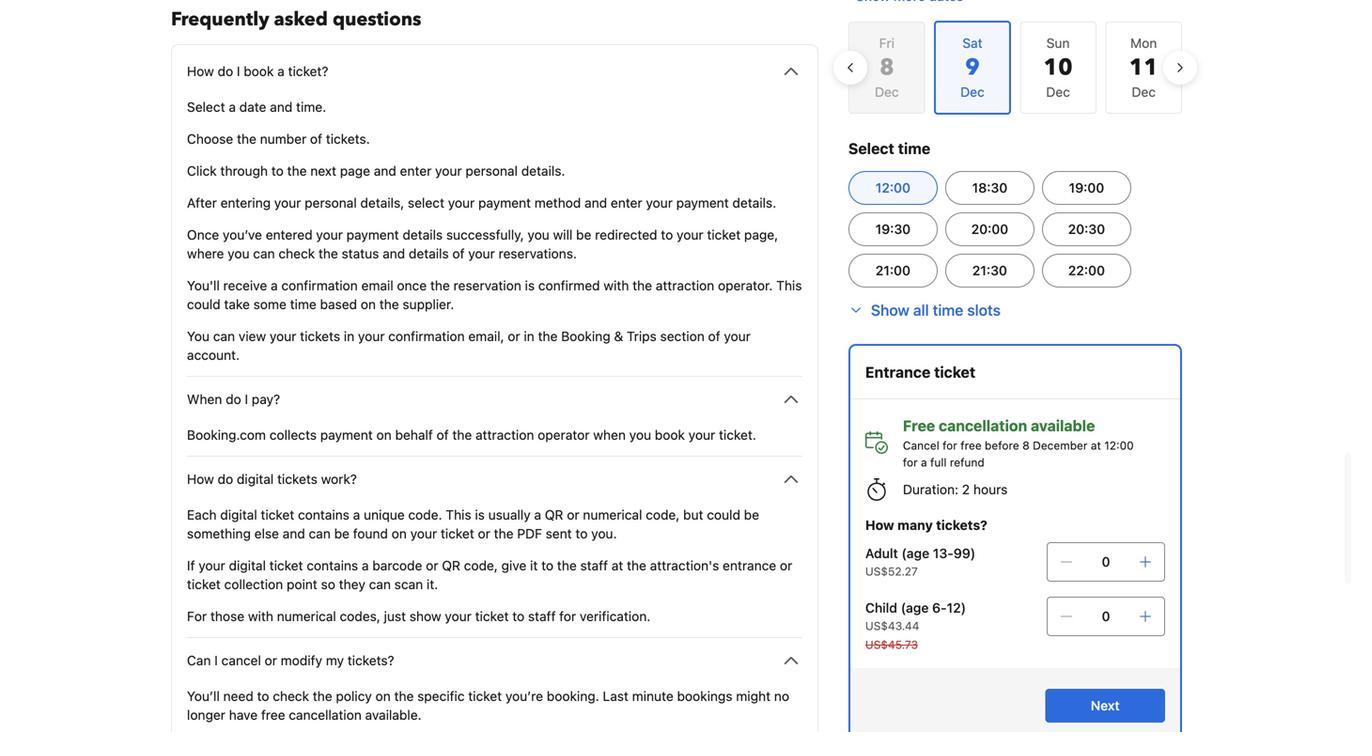 Task type: vqa. For each thing, say whether or not it's contained in the screenshot.
28 November 2023 checkbox on the top right of the page
no



Task type: locate. For each thing, give the bounding box(es) containing it.
2 dec from the left
[[1047, 84, 1071, 100]]

each digital ticket contains a unique code. this is usually a qr or numerical code, but could be something else and can be found on your ticket or the pdf sent to you.
[[187, 507, 760, 542]]

1 vertical spatial could
[[707, 507, 741, 523]]

for for available
[[903, 456, 918, 469]]

1 vertical spatial check
[[273, 689, 309, 704]]

1 horizontal spatial qr
[[545, 507, 564, 523]]

details. up method
[[522, 163, 565, 179]]

choose
[[187, 131, 233, 147]]

1 horizontal spatial code,
[[646, 507, 680, 523]]

you
[[528, 227, 550, 243], [228, 246, 250, 261], [630, 427, 652, 443]]

1 horizontal spatial dec
[[1047, 84, 1071, 100]]

where
[[187, 246, 224, 261]]

check
[[279, 246, 315, 261], [273, 689, 309, 704]]

refund
[[950, 456, 985, 469]]

1 horizontal spatial in
[[524, 329, 535, 344]]

the up through on the top left
[[237, 131, 257, 147]]

1 horizontal spatial time
[[898, 140, 931, 157]]

your right if
[[199, 558, 225, 573]]

is inside you'll receive a confirmation email once the reservation is confirmed with the attraction operator. this could take some time based on the supplier.
[[525, 278, 535, 293]]

1 0 from the top
[[1102, 554, 1111, 570]]

1 vertical spatial details
[[409, 246, 449, 261]]

cancellation up the before
[[939, 417, 1028, 435]]

book inside dropdown button
[[244, 63, 274, 79]]

0 vertical spatial select
[[187, 99, 225, 115]]

could
[[187, 297, 221, 312], [707, 507, 741, 523]]

be left "found"
[[334, 526, 350, 542]]

operator
[[538, 427, 590, 443]]

1 vertical spatial tickets?
[[348, 653, 395, 668]]

contains down work?
[[298, 507, 350, 523]]

qr
[[545, 507, 564, 523], [442, 558, 461, 573]]

after
[[187, 195, 217, 211]]

enter up redirected
[[611, 195, 643, 211]]

i for book
[[237, 63, 240, 79]]

digital inside each digital ticket contains a unique code. this is usually a qr or numerical code, but could be something else and can be found on your ticket or the pdf sent to you.
[[220, 507, 257, 523]]

ticket
[[707, 227, 741, 243], [935, 363, 976, 381], [261, 507, 295, 523], [441, 526, 475, 542], [270, 558, 303, 573], [187, 577, 221, 592], [475, 609, 509, 624], [468, 689, 502, 704]]

details down select
[[403, 227, 443, 243]]

0 horizontal spatial for
[[560, 609, 576, 624]]

confirmation up based
[[281, 278, 358, 293]]

1 vertical spatial personal
[[305, 195, 357, 211]]

tickets left work?
[[277, 471, 318, 487]]

time inside button
[[933, 301, 964, 319]]

based
[[320, 297, 357, 312]]

a up some
[[271, 278, 278, 293]]

0 vertical spatial 0
[[1102, 554, 1111, 570]]

a left full
[[921, 456, 928, 469]]

enter up select
[[400, 163, 432, 179]]

qr inside each digital ticket contains a unique code. this is usually a qr or numerical code, but could be something else and can be found on your ticket or the pdf sent to you.
[[545, 507, 564, 523]]

duration: 2 hours
[[903, 482, 1008, 497]]

0 vertical spatial code,
[[646, 507, 680, 523]]

after entering your personal details, select your payment method and enter your payment details.
[[187, 195, 777, 211]]

or up the it.
[[426, 558, 439, 573]]

how up each
[[187, 471, 214, 487]]

2 vertical spatial digital
[[229, 558, 266, 573]]

how for how do digital tickets work?
[[187, 471, 214, 487]]

0 horizontal spatial at
[[612, 558, 624, 573]]

on
[[361, 297, 376, 312], [377, 427, 392, 443], [392, 526, 407, 542], [376, 689, 391, 704]]

code,
[[646, 507, 680, 523], [464, 558, 498, 573]]

select
[[187, 99, 225, 115], [849, 140, 895, 157]]

0 for adult (age 13-99)
[[1102, 554, 1111, 570]]

1 horizontal spatial confirmation
[[389, 329, 465, 344]]

2 vertical spatial be
[[334, 526, 350, 542]]

1 vertical spatial free
[[261, 707, 285, 723]]

is for this
[[475, 507, 485, 523]]

how many tickets?
[[866, 518, 988, 533]]

1 horizontal spatial for
[[903, 456, 918, 469]]

status
[[342, 246, 379, 261]]

2
[[963, 482, 970, 497]]

tickets inside you can view your tickets in your confirmation email, or in the booking & trips section of your account.
[[300, 329, 340, 344]]

i up date
[[237, 63, 240, 79]]

check down entered
[[279, 246, 315, 261]]

your right show
[[445, 609, 472, 624]]

0 vertical spatial cancellation
[[939, 417, 1028, 435]]

attraction up section at the top
[[656, 278, 715, 293]]

for up full
[[943, 439, 958, 452]]

time
[[898, 140, 931, 157], [290, 297, 317, 312], [933, 301, 964, 319]]

and inside each digital ticket contains a unique code. this is usually a qr or numerical code, but could be something else and can be found on your ticket or the pdf sent to you.
[[283, 526, 305, 542]]

you.
[[592, 526, 617, 542]]

free cancellation available cancel for free before 8 december at 12:00 for a full refund
[[903, 417, 1134, 469]]

can left "found"
[[309, 526, 331, 542]]

1 vertical spatial cancellation
[[289, 707, 362, 723]]

time.
[[296, 99, 326, 115]]

2 horizontal spatial i
[[245, 392, 248, 407]]

3 dec from the left
[[1132, 84, 1156, 100]]

dec down "fri"
[[875, 84, 899, 100]]

2 horizontal spatial dec
[[1132, 84, 1156, 100]]

free up refund
[[961, 439, 982, 452]]

confirmation inside you'll receive a confirmation email once the reservation is confirmed with the attraction operator. this could take some time based on the supplier.
[[281, 278, 358, 293]]

date
[[239, 99, 266, 115]]

0 vertical spatial i
[[237, 63, 240, 79]]

1 horizontal spatial enter
[[611, 195, 643, 211]]

0 vertical spatial how
[[187, 63, 214, 79]]

ticket down the code.
[[441, 526, 475, 542]]

0 vertical spatial digital
[[237, 471, 274, 487]]

cancellation
[[939, 417, 1028, 435], [289, 707, 362, 723]]

contains
[[298, 507, 350, 523], [307, 558, 358, 573]]

do down booking.com
[[218, 471, 233, 487]]

(age inside child (age 6-12) us$43.44
[[901, 600, 929, 616]]

1 vertical spatial contains
[[307, 558, 358, 573]]

digital up something
[[220, 507, 257, 523]]

0 vertical spatial 8
[[880, 52, 895, 83]]

0 vertical spatial do
[[218, 63, 233, 79]]

next
[[310, 163, 337, 179]]

1 vertical spatial details.
[[733, 195, 777, 211]]

1 horizontal spatial select
[[849, 140, 895, 157]]

in down based
[[344, 329, 355, 344]]

select down the fri 8 dec
[[849, 140, 895, 157]]

dec for 11
[[1132, 84, 1156, 100]]

could inside each digital ticket contains a unique code. this is usually a qr or numerical code, but could be something else and can be found on your ticket or the pdf sent to you.
[[707, 507, 741, 523]]

2 0 from the top
[[1102, 609, 1111, 624]]

1 horizontal spatial numerical
[[583, 507, 642, 523]]

tickets? inside dropdown button
[[348, 653, 395, 668]]

0 horizontal spatial could
[[187, 297, 221, 312]]

1 vertical spatial be
[[744, 507, 760, 523]]

0 vertical spatial details.
[[522, 163, 565, 179]]

0 horizontal spatial enter
[[400, 163, 432, 179]]

time up 19:30
[[898, 140, 931, 157]]

personal up after entering your personal details, select your payment method and enter your payment details.
[[466, 163, 518, 179]]

to inside if your digital ticket contains a barcode or qr code, give it to the staff at the attraction's entrance or ticket collection point so they can scan it.
[[542, 558, 554, 573]]

2 vertical spatial how
[[866, 518, 895, 533]]

account.
[[187, 347, 240, 363]]

page,
[[745, 227, 779, 243]]

digital for your
[[229, 558, 266, 573]]

1 vertical spatial 8
[[1023, 439, 1030, 452]]

0 vertical spatial qr
[[545, 507, 564, 523]]

ticket down if
[[187, 577, 221, 592]]

digital down booking.com
[[237, 471, 274, 487]]

free inside you'll need to check the policy on the specific ticket you're booking. last minute bookings might no longer have free cancellation available.
[[261, 707, 285, 723]]

0 vertical spatial 12:00
[[876, 180, 911, 196]]

a inside you'll receive a confirmation email once the reservation is confirmed with the attraction operator. this could take some time based on the supplier.
[[271, 278, 278, 293]]

modify
[[281, 653, 322, 668]]

dec inside mon 11 dec
[[1132, 84, 1156, 100]]

1 horizontal spatial staff
[[581, 558, 608, 573]]

0 vertical spatial is
[[525, 278, 535, 293]]

12:00 down select time at the right
[[876, 180, 911, 196]]

how do digital tickets work? button
[[187, 468, 803, 491]]

you right when on the bottom left of the page
[[630, 427, 652, 443]]

ticket up point
[[270, 558, 303, 573]]

1 horizontal spatial free
[[961, 439, 982, 452]]

0 horizontal spatial qr
[[442, 558, 461, 573]]

0 vertical spatial contains
[[298, 507, 350, 523]]

can down you've
[[253, 246, 275, 261]]

contains inside each digital ticket contains a unique code. this is usually a qr or numerical code, but could be something else and can be found on your ticket or the pdf sent to you.
[[298, 507, 350, 523]]

your up entered
[[274, 195, 301, 211]]

next button
[[1046, 689, 1166, 723]]

section
[[661, 329, 705, 344]]

select inside "how do i book a ticket?" element
[[187, 99, 225, 115]]

2 in from the left
[[524, 329, 535, 344]]

dec inside sun 10 dec
[[1047, 84, 1071, 100]]

(age left 6-
[[901, 600, 929, 616]]

2 horizontal spatial time
[[933, 301, 964, 319]]

the up supplier.
[[431, 278, 450, 293]]

2 horizontal spatial for
[[943, 439, 958, 452]]

tickets? right my
[[348, 653, 395, 668]]

all
[[914, 301, 929, 319]]

sun 10 dec
[[1044, 35, 1073, 100]]

next
[[1091, 698, 1120, 714]]

0 vertical spatial book
[[244, 63, 274, 79]]

cancel
[[903, 439, 940, 452]]

22:00
[[1069, 263, 1106, 278]]

in right email, on the left top of page
[[524, 329, 535, 344]]

0 horizontal spatial confirmation
[[281, 278, 358, 293]]

successfully,
[[446, 227, 524, 243]]

0
[[1102, 554, 1111, 570], [1102, 609, 1111, 624]]

code, inside each digital ticket contains a unique code. this is usually a qr or numerical code, but could be something else and can be found on your ticket or the pdf sent to you.
[[646, 507, 680, 523]]

and right date
[[270, 99, 293, 115]]

1 vertical spatial tickets
[[277, 471, 318, 487]]

1 vertical spatial is
[[475, 507, 485, 523]]

attraction's
[[650, 558, 719, 573]]

0 vertical spatial could
[[187, 297, 221, 312]]

how
[[187, 63, 214, 79], [187, 471, 214, 487], [866, 518, 895, 533]]

1 vertical spatial code,
[[464, 558, 498, 573]]

can i cancel or modify my tickets? button
[[187, 650, 803, 672]]

(age inside adult (age 13-99) us$52.27
[[902, 546, 930, 561]]

could inside you'll receive a confirmation email once the reservation is confirmed with the attraction operator. this could take some time based on the supplier.
[[187, 297, 221, 312]]

some
[[254, 297, 287, 312]]

us$45.73
[[866, 638, 919, 651]]

at inside if your digital ticket contains a barcode or qr code, give it to the staff at the attraction's entrance or ticket collection point so they can scan it.
[[612, 558, 624, 573]]

you can view your tickets in your confirmation email, or in the booking & trips section of your account.
[[187, 329, 751, 363]]

to right redirected
[[661, 227, 673, 243]]

your down the code.
[[410, 526, 437, 542]]

us$52.27
[[866, 565, 918, 578]]

you up 'reservations.'
[[528, 227, 550, 243]]

2 vertical spatial do
[[218, 471, 233, 487]]

(age for child
[[901, 600, 929, 616]]

you're
[[506, 689, 543, 704]]

0 horizontal spatial dec
[[875, 84, 899, 100]]

if your digital ticket contains a barcode or qr code, give it to the staff at the attraction's entrance or ticket collection point so they can scan it.
[[187, 558, 793, 592]]

0 vertical spatial be
[[576, 227, 592, 243]]

can
[[187, 653, 211, 668]]

staff down you.
[[581, 558, 608, 573]]

1 horizontal spatial i
[[237, 63, 240, 79]]

operator.
[[718, 278, 773, 293]]

personal down "next"
[[305, 195, 357, 211]]

numerical inside each digital ticket contains a unique code. this is usually a qr or numerical code, but could be something else and can be found on your ticket or the pdf sent to you.
[[583, 507, 642, 523]]

0 horizontal spatial book
[[244, 63, 274, 79]]

tickets down based
[[300, 329, 340, 344]]

how do digital tickets work? element
[[187, 491, 803, 626]]

region
[[834, 13, 1198, 122]]

they
[[339, 577, 366, 592]]

0 horizontal spatial tickets?
[[348, 653, 395, 668]]

with inside the how do digital tickets work? element
[[248, 609, 274, 624]]

you
[[187, 329, 210, 344]]

1 vertical spatial at
[[612, 558, 624, 573]]

confirmation
[[281, 278, 358, 293], [389, 329, 465, 344]]

1 vertical spatial book
[[655, 427, 685, 443]]

0 horizontal spatial select
[[187, 99, 225, 115]]

tickets inside dropdown button
[[277, 471, 318, 487]]

0 vertical spatial staff
[[581, 558, 608, 573]]

1 horizontal spatial this
[[777, 278, 802, 293]]

select up choose
[[187, 99, 225, 115]]

0 vertical spatial (age
[[902, 546, 930, 561]]

i
[[237, 63, 240, 79], [245, 392, 248, 407], [215, 653, 218, 668]]

1 vertical spatial do
[[226, 392, 241, 407]]

code, left but
[[646, 507, 680, 523]]

on up available.
[[376, 689, 391, 704]]

1 vertical spatial enter
[[611, 195, 643, 211]]

dec
[[875, 84, 899, 100], [1047, 84, 1071, 100], [1132, 84, 1156, 100]]

0 horizontal spatial attraction
[[476, 427, 534, 443]]

8 down "fri"
[[880, 52, 895, 83]]

1 vertical spatial confirmation
[[389, 329, 465, 344]]

and right method
[[585, 195, 607, 211]]

1 vertical spatial i
[[245, 392, 248, 407]]

0 horizontal spatial time
[[290, 297, 317, 312]]

the left booking
[[538, 329, 558, 344]]

your up redirected
[[646, 195, 673, 211]]

dec down 11
[[1132, 84, 1156, 100]]

0 vertical spatial with
[[604, 278, 629, 293]]

or inside you can view your tickets in your confirmation email, or in the booking & trips section of your account.
[[508, 329, 520, 344]]

1 vertical spatial (age
[[901, 600, 929, 616]]

dec for 8
[[875, 84, 899, 100]]

digital up collection
[[229, 558, 266, 573]]

in
[[344, 329, 355, 344], [524, 329, 535, 344]]

details
[[403, 227, 443, 243], [409, 246, 449, 261]]

the inside each digital ticket contains a unique code. this is usually a qr or numerical code, but could be something else and can be found on your ticket or the pdf sent to you.
[[494, 526, 514, 542]]

the
[[237, 131, 257, 147], [287, 163, 307, 179], [319, 246, 338, 261], [431, 278, 450, 293], [633, 278, 652, 293], [380, 297, 399, 312], [538, 329, 558, 344], [453, 427, 472, 443], [494, 526, 514, 542], [557, 558, 577, 573], [627, 558, 647, 573], [313, 689, 332, 704], [394, 689, 414, 704]]

digital
[[237, 471, 274, 487], [220, 507, 257, 523], [229, 558, 266, 573]]

and right the 'else'
[[283, 526, 305, 542]]

cancel
[[222, 653, 261, 668]]

the left policy on the left of the page
[[313, 689, 332, 704]]

available.
[[365, 707, 422, 723]]

collects
[[270, 427, 317, 443]]

do for tickets
[[218, 471, 233, 487]]

1 vertical spatial for
[[903, 456, 918, 469]]

contains up so
[[307, 558, 358, 573]]

1 horizontal spatial cancellation
[[939, 417, 1028, 435]]

1 vertical spatial 12:00
[[1105, 439, 1134, 452]]

(age left 13-
[[902, 546, 930, 561]]

(age for adult
[[902, 546, 930, 561]]

mon 11 dec
[[1130, 35, 1159, 100]]

confirmation down supplier.
[[389, 329, 465, 344]]

of right section at the top
[[708, 329, 721, 344]]

payment
[[479, 195, 531, 211], [677, 195, 729, 211], [347, 227, 399, 243], [320, 427, 373, 443]]

1 horizontal spatial is
[[525, 278, 535, 293]]

tickets? up 99)
[[937, 518, 988, 533]]

ticket right entrance
[[935, 363, 976, 381]]

for inside the how do digital tickets work? element
[[560, 609, 576, 624]]

0 vertical spatial numerical
[[583, 507, 642, 523]]

1 dec from the left
[[875, 84, 899, 100]]

the inside the once you've entered your payment details successfully, you will be redirected to your ticket page, where you can check the status and details of your reservations.
[[319, 246, 338, 261]]

1 vertical spatial with
[[248, 609, 274, 624]]

0 horizontal spatial you
[[228, 246, 250, 261]]

this right the code.
[[446, 507, 472, 523]]

to inside each digital ticket contains a unique code. this is usually a qr or numerical code, but could be something else and can be found on your ticket or the pdf sent to you.
[[576, 526, 588, 542]]

need
[[223, 689, 254, 704]]

your inside each digital ticket contains a unique code. this is usually a qr or numerical code, but could be something else and can be found on your ticket or the pdf sent to you.
[[410, 526, 437, 542]]

can inside the once you've entered your payment details successfully, you will be redirected to your ticket page, where you can check the status and details of your reservations.
[[253, 246, 275, 261]]

0 vertical spatial you
[[528, 227, 550, 243]]

of inside you can view your tickets in your confirmation email, or in the booking & trips section of your account.
[[708, 329, 721, 344]]

and inside the once you've entered your payment details successfully, you will be redirected to your ticket page, where you can check the status and details of your reservations.
[[383, 246, 405, 261]]

confirmed
[[539, 278, 600, 293]]

behalf
[[395, 427, 433, 443]]

0 vertical spatial at
[[1091, 439, 1102, 452]]

the down sent
[[557, 558, 577, 573]]

your right redirected
[[677, 227, 704, 243]]

time right "all"
[[933, 301, 964, 319]]

of down successfully,
[[453, 246, 465, 261]]

trips
[[627, 329, 657, 344]]

is left usually
[[475, 507, 485, 523]]

is inside each digital ticket contains a unique code. this is usually a qr or numerical code, but could be something else and can be found on your ticket or the pdf sent to you.
[[475, 507, 485, 523]]

your right select
[[448, 195, 475, 211]]

reservations.
[[499, 246, 577, 261]]

&
[[614, 329, 624, 344]]

1 horizontal spatial book
[[655, 427, 685, 443]]

so
[[321, 577, 336, 592]]

to left you.
[[576, 526, 588, 542]]

0 horizontal spatial this
[[446, 507, 472, 523]]

on down email
[[361, 297, 376, 312]]

the left the status
[[319, 246, 338, 261]]

or right email, on the left top of page
[[508, 329, 520, 344]]

on down the unique
[[392, 526, 407, 542]]

0 horizontal spatial cancellation
[[289, 707, 362, 723]]

attraction down when do i pay? dropdown button
[[476, 427, 534, 443]]

it.
[[427, 577, 438, 592]]

could down you'll
[[187, 297, 221, 312]]

select time
[[849, 140, 931, 157]]

digital inside dropdown button
[[237, 471, 274, 487]]

but
[[684, 507, 704, 523]]

qr down each digital ticket contains a unique code. this is usually a qr or numerical code, but could be something else and can be found on your ticket or the pdf sent to you.
[[442, 558, 461, 573]]

dec for 10
[[1047, 84, 1071, 100]]

0 vertical spatial confirmation
[[281, 278, 358, 293]]

0 horizontal spatial be
[[334, 526, 350, 542]]

8 right the before
[[1023, 439, 1030, 452]]

longer
[[187, 707, 226, 723]]

numerical up you.
[[583, 507, 642, 523]]

digital inside if your digital ticket contains a barcode or qr code, give it to the staff at the attraction's entrance or ticket collection point so they can scan it.
[[229, 558, 266, 573]]

0 horizontal spatial staff
[[528, 609, 556, 624]]

0 vertical spatial attraction
[[656, 278, 715, 293]]

0 horizontal spatial details.
[[522, 163, 565, 179]]

is down 'reservations.'
[[525, 278, 535, 293]]

how for how many tickets?
[[866, 518, 895, 533]]

attraction inside you'll receive a confirmation email once the reservation is confirmed with the attraction operator. this could take some time based on the supplier.
[[656, 278, 715, 293]]

13-
[[933, 546, 954, 561]]



Task type: describe. For each thing, give the bounding box(es) containing it.
99)
[[954, 546, 976, 561]]

your down operator.
[[724, 329, 751, 344]]

bookings
[[677, 689, 733, 704]]

when do i pay?
[[187, 392, 280, 407]]

qr inside if your digital ticket contains a barcode or qr code, give it to the staff at the attraction's entrance or ticket collection point so they can scan it.
[[442, 558, 461, 573]]

policy
[[336, 689, 372, 704]]

code.
[[408, 507, 442, 523]]

unique
[[364, 507, 405, 523]]

i for pay?
[[245, 392, 248, 407]]

staff inside if your digital ticket contains a barcode or qr code, give it to the staff at the attraction's entrance or ticket collection point so they can scan it.
[[581, 558, 608, 573]]

and right page
[[374, 163, 397, 179]]

the down email
[[380, 297, 399, 312]]

if
[[187, 558, 195, 573]]

payment up successfully,
[[479, 195, 531, 211]]

ticket?
[[288, 63, 329, 79]]

click through to the next page and enter your personal details.
[[187, 163, 565, 179]]

12)
[[947, 600, 967, 616]]

email,
[[469, 329, 504, 344]]

select a date and time.
[[187, 99, 326, 115]]

1 vertical spatial you
[[228, 246, 250, 261]]

how do i book a ticket?
[[187, 63, 329, 79]]

child (age 6-12) us$43.44
[[866, 600, 967, 633]]

when do i pay? button
[[187, 388, 803, 411]]

method
[[535, 195, 581, 211]]

10
[[1044, 52, 1073, 83]]

receive
[[223, 278, 267, 293]]

choose the number of tickets.
[[187, 131, 370, 147]]

do for pay?
[[226, 392, 241, 407]]

to down if your digital ticket contains a barcode or qr code, give it to the staff at the attraction's entrance or ticket collection point so they can scan it.
[[513, 609, 525, 624]]

have
[[229, 707, 258, 723]]

payment up work?
[[320, 427, 373, 443]]

to inside the once you've entered your payment details successfully, you will be redirected to your ticket page, where you can check the status and details of your reservations.
[[661, 227, 673, 243]]

8 inside free cancellation available cancel for free before 8 december at 12:00 for a full refund
[[1023, 439, 1030, 452]]

your up select
[[435, 163, 462, 179]]

1 in from the left
[[344, 329, 355, 344]]

the left "next"
[[287, 163, 307, 179]]

with inside you'll receive a confirmation email once the reservation is confirmed with the attraction operator. this could take some time based on the supplier.
[[604, 278, 629, 293]]

or right entrance
[[780, 558, 793, 573]]

a inside if your digital ticket contains a barcode or qr code, give it to the staff at the attraction's entrance or ticket collection point so they can scan it.
[[362, 558, 369, 573]]

cancellation inside free cancellation available cancel for free before 8 december at 12:00 for a full refund
[[939, 417, 1028, 435]]

else
[[254, 526, 279, 542]]

ticket inside the once you've entered your payment details successfully, you will be redirected to your ticket page, where you can check the status and details of your reservations.
[[707, 227, 741, 243]]

1 vertical spatial attraction
[[476, 427, 534, 443]]

free
[[903, 417, 936, 435]]

ticket down if your digital ticket contains a barcode or qr code, give it to the staff at the attraction's entrance or ticket collection point so they can scan it.
[[475, 609, 509, 624]]

ticket inside you'll need to check the policy on the specific ticket you're booking. last minute bookings might no longer have free cancellation available.
[[468, 689, 502, 704]]

0 horizontal spatial personal
[[305, 195, 357, 211]]

8 inside the fri 8 dec
[[880, 52, 895, 83]]

through
[[220, 163, 268, 179]]

booking.com collects payment on behalf of the attraction operator when you book your ticket.
[[187, 427, 757, 443]]

no
[[775, 689, 790, 704]]

your up the status
[[316, 227, 343, 243]]

1 vertical spatial staff
[[528, 609, 556, 624]]

once
[[187, 227, 219, 243]]

0 vertical spatial enter
[[400, 163, 432, 179]]

sun
[[1047, 35, 1070, 51]]

free inside free cancellation available cancel for free before 8 december at 12:00 for a full refund
[[961, 439, 982, 452]]

this inside you'll receive a confirmation email once the reservation is confirmed with the attraction operator. this could take some time based on the supplier.
[[777, 278, 802, 293]]

0 for child (age 6-12)
[[1102, 609, 1111, 624]]

for
[[187, 609, 207, 624]]

will
[[553, 227, 573, 243]]

a up pdf at the left bottom
[[534, 507, 542, 523]]

region containing 8
[[834, 13, 1198, 122]]

be inside the once you've entered your payment details successfully, you will be redirected to your ticket page, where you can check the status and details of your reservations.
[[576, 227, 592, 243]]

your down successfully,
[[468, 246, 495, 261]]

payment up operator.
[[677, 195, 729, 211]]

confirmation inside you can view your tickets in your confirmation email, or in the booking & trips section of your account.
[[389, 329, 465, 344]]

duration:
[[903, 482, 959, 497]]

on inside you'll receive a confirmation email once the reservation is confirmed with the attraction operator. this could take some time based on the supplier.
[[361, 297, 376, 312]]

found
[[353, 526, 388, 542]]

redirected
[[595, 227, 658, 243]]

can inside you can view your tickets in your confirmation email, or in the booking & trips section of your account.
[[213, 329, 235, 344]]

on inside you'll need to check the policy on the specific ticket you're booking. last minute bookings might no longer have free cancellation available.
[[376, 689, 391, 704]]

digital for do
[[237, 471, 274, 487]]

payment inside the once you've entered your payment details successfully, you will be redirected to your ticket page, where you can check the status and details of your reservations.
[[347, 227, 399, 243]]

your down email
[[358, 329, 385, 344]]

you've
[[223, 227, 262, 243]]

show all time slots button
[[849, 299, 1001, 322]]

click
[[187, 163, 217, 179]]

the right "behalf" at the left bottom of the page
[[453, 427, 472, 443]]

before
[[985, 439, 1020, 452]]

my
[[326, 653, 344, 668]]

show
[[871, 301, 910, 319]]

0 vertical spatial details
[[403, 227, 443, 243]]

entrance ticket
[[866, 363, 976, 381]]

2 horizontal spatial you
[[630, 427, 652, 443]]

contains inside if your digital ticket contains a barcode or qr code, give it to the staff at the attraction's entrance or ticket collection point so they can scan it.
[[307, 558, 358, 573]]

1 horizontal spatial you
[[528, 227, 550, 243]]

how do i book a ticket? element
[[187, 83, 803, 365]]

0 horizontal spatial numerical
[[277, 609, 336, 624]]

check inside the once you've entered your payment details successfully, you will be redirected to your ticket page, where you can check the status and details of your reservations.
[[279, 246, 315, 261]]

work?
[[321, 471, 357, 487]]

0 vertical spatial for
[[943, 439, 958, 452]]

the inside you can view your tickets in your confirmation email, or in the booking & trips section of your account.
[[538, 329, 558, 344]]

1 horizontal spatial tickets?
[[937, 518, 988, 533]]

give
[[502, 558, 527, 573]]

a up "found"
[[353, 507, 360, 523]]

something
[[187, 526, 251, 542]]

tickets.
[[326, 131, 370, 147]]

booking.com
[[187, 427, 266, 443]]

verification.
[[580, 609, 651, 624]]

how for how do i book a ticket?
[[187, 63, 214, 79]]

2 horizontal spatial be
[[744, 507, 760, 523]]

19:30
[[876, 221, 911, 237]]

6-
[[933, 600, 947, 616]]

12:00 inside free cancellation available cancel for free before 8 december at 12:00 for a full refund
[[1105, 439, 1134, 452]]

take
[[224, 297, 250, 312]]

just
[[384, 609, 406, 624]]

0 vertical spatial personal
[[466, 163, 518, 179]]

of right "behalf" at the left bottom of the page
[[437, 427, 449, 443]]

can inside if your digital ticket contains a barcode or qr code, give it to the staff at the attraction's entrance or ticket collection point so they can scan it.
[[369, 577, 391, 592]]

how do digital tickets work?
[[187, 471, 357, 487]]

0 horizontal spatial 12:00
[[876, 180, 911, 196]]

you'll
[[187, 278, 220, 293]]

at inside free cancellation available cancel for free before 8 december at 12:00 for a full refund
[[1091, 439, 1102, 452]]

email
[[362, 278, 394, 293]]

on left "behalf" at the left bottom of the page
[[377, 427, 392, 443]]

once you've entered your payment details successfully, you will be redirected to your ticket page, where you can check the status and details of your reservations.
[[187, 227, 779, 261]]

or up sent
[[567, 507, 580, 523]]

last
[[603, 689, 629, 704]]

mon
[[1131, 35, 1158, 51]]

is for reservation
[[525, 278, 535, 293]]

pdf
[[517, 526, 542, 542]]

2 vertical spatial i
[[215, 653, 218, 668]]

for for with
[[560, 609, 576, 624]]

select
[[408, 195, 445, 211]]

to inside you'll need to check the policy on the specific ticket you're booking. last minute bookings might no longer have free cancellation available.
[[257, 689, 269, 704]]

select for select time
[[849, 140, 895, 157]]

it
[[530, 558, 538, 573]]

on inside each digital ticket contains a unique code. this is usually a qr or numerical code, but could be something else and can be found on your ticket or the pdf sent to you.
[[392, 526, 407, 542]]

check inside you'll need to check the policy on the specific ticket you're booking. last minute bookings might no longer have free cancellation available.
[[273, 689, 309, 704]]

the up available.
[[394, 689, 414, 704]]

a inside free cancellation available cancel for free before 8 december at 12:00 for a full refund
[[921, 456, 928, 469]]

frequently
[[171, 7, 269, 32]]

the up trips
[[633, 278, 652, 293]]

or down usually
[[478, 526, 491, 542]]

a left date
[[229, 99, 236, 115]]

each
[[187, 507, 217, 523]]

codes,
[[340, 609, 381, 624]]

barcode
[[373, 558, 422, 573]]

of left tickets.
[[310, 131, 323, 147]]

entered
[[266, 227, 313, 243]]

booking
[[561, 329, 611, 344]]

or inside dropdown button
[[265, 653, 277, 668]]

can inside each digital ticket contains a unique code. this is usually a qr or numerical code, but could be something else and can be found on your ticket or the pdf sent to you.
[[309, 526, 331, 542]]

21:30
[[973, 263, 1008, 278]]

ticket up the 'else'
[[261, 507, 295, 523]]

show
[[410, 609, 441, 624]]

us$43.44
[[866, 620, 920, 633]]

full
[[931, 456, 947, 469]]

december
[[1033, 439, 1088, 452]]

asked
[[274, 7, 328, 32]]

of inside the once you've entered your payment details successfully, you will be redirected to your ticket page, where you can check the status and details of your reservations.
[[453, 246, 465, 261]]

code, inside if your digital ticket contains a barcode or qr code, give it to the staff at the attraction's entrance or ticket collection point so they can scan it.
[[464, 558, 498, 573]]

minute
[[632, 689, 674, 704]]

adult (age 13-99) us$52.27
[[866, 546, 976, 578]]

a inside how do i book a ticket? dropdown button
[[278, 63, 285, 79]]

to down choose the number of tickets.
[[272, 163, 284, 179]]

slots
[[968, 301, 1001, 319]]

supplier.
[[403, 297, 454, 312]]

time inside you'll receive a confirmation email once the reservation is confirmed with the attraction operator. this could take some time based on the supplier.
[[290, 297, 317, 312]]

select for select a date and time.
[[187, 99, 225, 115]]

cancellation inside you'll need to check the policy on the specific ticket you're booking. last minute bookings might no longer have free cancellation available.
[[289, 707, 362, 723]]

do for book
[[218, 63, 233, 79]]

your right view
[[270, 329, 297, 344]]

your inside if your digital ticket contains a barcode or qr code, give it to the staff at the attraction's entrance or ticket collection point so they can scan it.
[[199, 558, 225, 573]]

hours
[[974, 482, 1008, 497]]

the left attraction's
[[627, 558, 647, 573]]

this inside each digital ticket contains a unique code. this is usually a qr or numerical code, but could be something else and can be found on your ticket or the pdf sent to you.
[[446, 507, 472, 523]]

booking.
[[547, 689, 600, 704]]

1 horizontal spatial details.
[[733, 195, 777, 211]]

your left ticket.
[[689, 427, 716, 443]]

collection
[[224, 577, 283, 592]]



